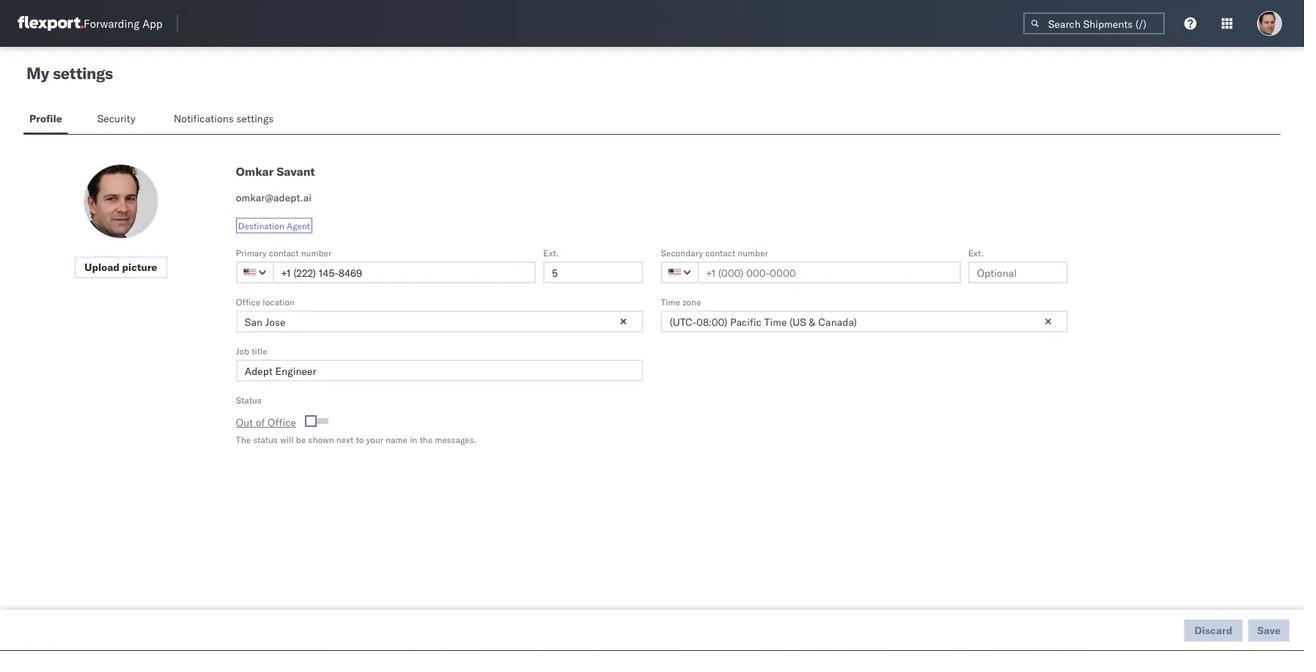 Task type: locate. For each thing, give the bounding box(es) containing it.
settings inside "button"
[[236, 112, 274, 125]]

2 ext. from the left
[[969, 247, 984, 258]]

1 horizontal spatial settings
[[236, 112, 274, 125]]

forwarding app link
[[18, 16, 163, 31]]

0 horizontal spatial contact
[[269, 247, 299, 258]]

upload picture button
[[74, 257, 168, 279]]

status
[[253, 434, 278, 445]]

out of office
[[236, 417, 296, 429]]

status
[[236, 395, 262, 406]]

office
[[236, 297, 261, 308], [268, 417, 296, 429]]

United States text field
[[236, 262, 274, 284]]

contact
[[269, 247, 299, 258], [706, 247, 736, 258]]

settings right notifications at left
[[236, 112, 274, 125]]

2 contact from the left
[[706, 247, 736, 258]]

0 horizontal spatial optional telephone field
[[543, 262, 643, 284]]

number
[[301, 247, 332, 258], [738, 247, 768, 258]]

the
[[420, 434, 433, 445]]

1 ext. from the left
[[543, 247, 559, 258]]

flexport. image
[[18, 16, 84, 31]]

job
[[236, 346, 250, 357]]

contact for secondary
[[706, 247, 736, 258]]

0 horizontal spatial settings
[[53, 63, 113, 83]]

0 horizontal spatial number
[[301, 247, 332, 258]]

ext.
[[543, 247, 559, 258], [969, 247, 984, 258]]

1 contact from the left
[[269, 247, 299, 258]]

2 number from the left
[[738, 247, 768, 258]]

title
[[252, 346, 267, 357]]

picture
[[122, 261, 157, 274]]

contact down destination agent
[[269, 247, 299, 258]]

in
[[410, 434, 417, 445]]

notifications settings button
[[168, 106, 286, 134]]

the
[[236, 434, 251, 445]]

0 vertical spatial office
[[236, 297, 261, 308]]

out
[[236, 417, 253, 429]]

1 vertical spatial office
[[268, 417, 296, 429]]

settings
[[53, 63, 113, 83], [236, 112, 274, 125]]

time
[[661, 297, 680, 308]]

1 vertical spatial settings
[[236, 112, 274, 125]]

of
[[256, 417, 265, 429]]

ext. for secondary contact number
[[969, 247, 984, 258]]

settings for notifications settings
[[236, 112, 274, 125]]

savant
[[277, 164, 315, 179]]

settings right my
[[53, 63, 113, 83]]

office down united states text box
[[236, 297, 261, 308]]

omkar@adept.ai
[[236, 191, 312, 204]]

my
[[26, 63, 49, 83]]

omkar savant
[[236, 164, 315, 179]]

destination agent
[[238, 220, 310, 231]]

agent
[[287, 220, 310, 231]]

Search Shipments (/) text field
[[1024, 12, 1165, 34]]

1 number from the left
[[301, 247, 332, 258]]

security
[[97, 112, 136, 125]]

number for primary contact number
[[301, 247, 332, 258]]

profile
[[29, 112, 62, 125]]

0 horizontal spatial ext.
[[543, 247, 559, 258]]

number down agent
[[301, 247, 332, 258]]

office up will at bottom left
[[268, 417, 296, 429]]

Job title text field
[[236, 360, 643, 382]]

1 optional telephone field from the left
[[543, 262, 643, 284]]

secondary
[[661, 247, 703, 258]]

(UTC-08:00) Pacific Time (US & Canada) text field
[[661, 311, 1069, 333]]

number for secondary contact number
[[738, 247, 768, 258]]

1 horizontal spatial optional telephone field
[[969, 262, 1069, 284]]

contact right 'secondary'
[[706, 247, 736, 258]]

2 optional telephone field from the left
[[969, 262, 1069, 284]]

1 horizontal spatial ext.
[[969, 247, 984, 258]]

0 vertical spatial settings
[[53, 63, 113, 83]]

1 horizontal spatial number
[[738, 247, 768, 258]]

be
[[296, 434, 306, 445]]

number right 'secondary'
[[738, 247, 768, 258]]

Optional telephone field
[[543, 262, 643, 284], [969, 262, 1069, 284]]

app
[[142, 16, 163, 30]]

forwarding
[[84, 16, 140, 30]]

omkar
[[236, 164, 274, 179]]

1 horizontal spatial contact
[[706, 247, 736, 258]]

None checkbox
[[308, 419, 328, 425]]

messages.
[[435, 434, 477, 445]]

notifications
[[174, 112, 234, 125]]

the status will be shown next to your name in the messages.
[[236, 434, 477, 445]]



Task type: describe. For each thing, give the bounding box(es) containing it.
time zone
[[661, 297, 701, 308]]

optional telephone field for primary contact number
[[543, 262, 643, 284]]

primary
[[236, 247, 267, 258]]

+1 (000) 000-0000 telephone field
[[698, 262, 961, 284]]

to
[[356, 434, 364, 445]]

0 horizontal spatial office
[[236, 297, 261, 308]]

job title
[[236, 346, 267, 357]]

upload picture
[[85, 261, 157, 274]]

destination
[[238, 220, 284, 231]]

settings for my settings
[[53, 63, 113, 83]]

+1 (000) 000-0000 telephone field
[[273, 262, 536, 284]]

United States text field
[[661, 262, 699, 284]]

profile button
[[23, 106, 68, 134]]

primary contact number
[[236, 247, 332, 258]]

zone
[[683, 297, 701, 308]]

name
[[386, 434, 408, 445]]

will
[[280, 434, 294, 445]]

1 horizontal spatial office
[[268, 417, 296, 429]]

security button
[[91, 106, 144, 134]]

notifications settings
[[174, 112, 274, 125]]

ext. for primary contact number
[[543, 247, 559, 258]]

location
[[263, 297, 295, 308]]

optional telephone field for secondary contact number
[[969, 262, 1069, 284]]

my settings
[[26, 63, 113, 83]]

your
[[366, 434, 384, 445]]

contact for primary
[[269, 247, 299, 258]]

shown
[[308, 434, 334, 445]]

secondary contact number
[[661, 247, 768, 258]]

upload
[[85, 261, 120, 274]]

next
[[336, 434, 354, 445]]

forwarding app
[[84, 16, 163, 30]]

San Jose text field
[[236, 311, 643, 333]]

office location
[[236, 297, 295, 308]]



Task type: vqa. For each thing, say whether or not it's contained in the screenshot.
The status will be shown next to your name in the messages. at the bottom of page
yes



